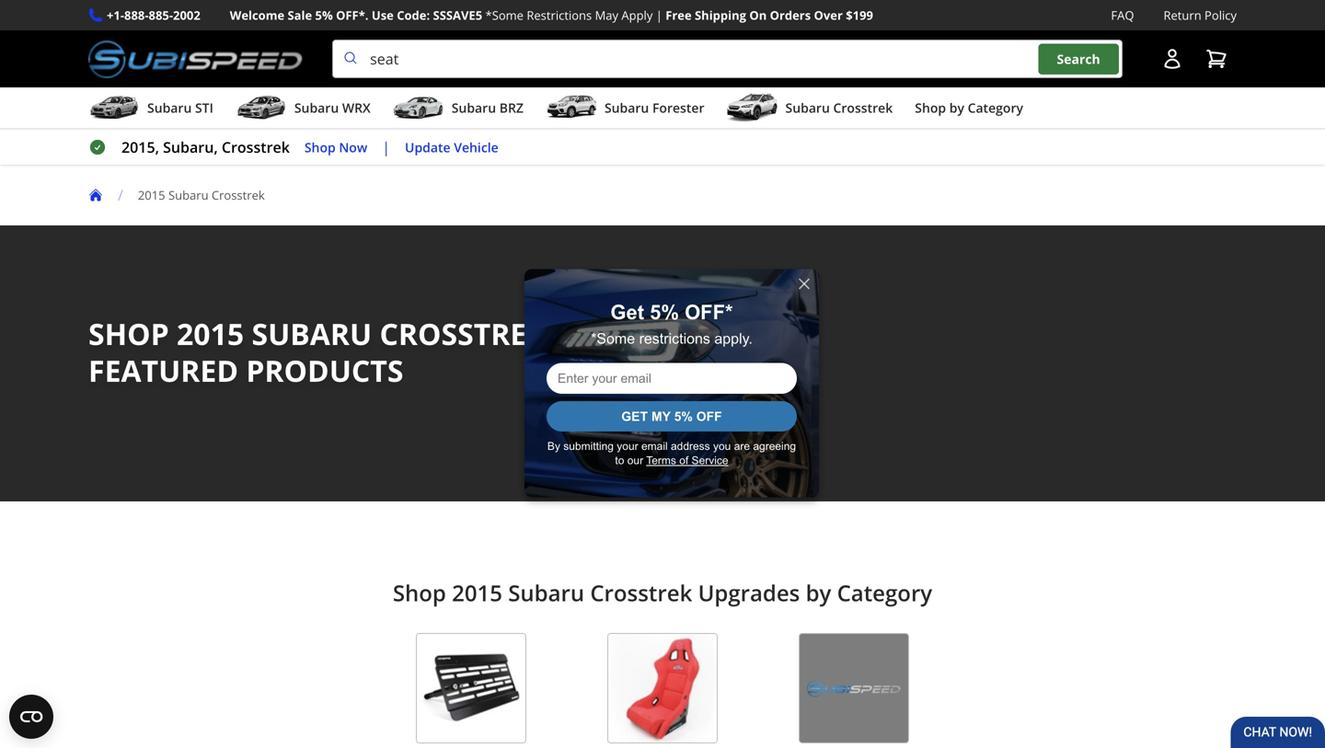 Task type: locate. For each thing, give the bounding box(es) containing it.
code:
[[397, 7, 430, 23]]

0 vertical spatial 2015
[[138, 187, 165, 204]]

1 horizontal spatial |
[[656, 7, 662, 23]]

1 vertical spatial 2015
[[177, 314, 244, 354]]

|
[[656, 7, 662, 23], [382, 137, 390, 157]]

update vehicle button
[[405, 137, 499, 158]]

category
[[968, 99, 1023, 117], [837, 578, 932, 608]]

2015
[[138, 187, 165, 204], [177, 314, 244, 354], [452, 578, 502, 608]]

brz
[[499, 99, 524, 117]]

885-
[[149, 7, 173, 23]]

subaru
[[147, 99, 192, 117], [294, 99, 339, 117], [452, 99, 496, 117], [605, 99, 649, 117], [785, 99, 830, 117], [168, 187, 208, 204], [508, 578, 584, 608]]

1 vertical spatial category
[[837, 578, 932, 608]]

2 vertical spatial 2015
[[452, 578, 502, 608]]

subaru for subaru brz
[[452, 99, 496, 117]]

0 horizontal spatial |
[[382, 137, 390, 157]]

use
[[372, 7, 394, 23]]

home image
[[88, 188, 103, 203]]

subaru,
[[163, 137, 218, 157]]

subaru for subaru sti
[[147, 99, 192, 117]]

2015 inside shop 2015 subaru crosstrek featured products
[[177, 314, 244, 354]]

0 horizontal spatial shop
[[304, 138, 336, 156]]

0 vertical spatial |
[[656, 7, 662, 23]]

2015 for shop
[[177, 314, 244, 354]]

2002
[[173, 7, 200, 23]]

subaru
[[252, 314, 372, 354]]

faq
[[1111, 7, 1134, 23]]

open widget image
[[9, 695, 53, 739]]

0 vertical spatial category
[[968, 99, 1023, 117]]

1 horizontal spatial category
[[968, 99, 1023, 117]]

crosstrek
[[833, 99, 893, 117], [222, 137, 290, 157], [212, 187, 265, 204], [590, 578, 692, 608]]

subaru inside dropdown button
[[605, 99, 649, 117]]

return policy link
[[1164, 6, 1237, 25]]

upgrades
[[698, 578, 800, 608]]

wrx
[[342, 99, 371, 117]]

2 horizontal spatial shop
[[915, 99, 946, 117]]

2015,
[[121, 137, 159, 157]]

a subaru brz thumbnail image image
[[393, 94, 444, 122]]

1 horizontal spatial by
[[949, 99, 964, 117]]

| left free
[[656, 7, 662, 23]]

exterior image image
[[416, 633, 526, 744]]

shop
[[88, 314, 169, 354]]

0 horizontal spatial category
[[837, 578, 932, 608]]

featured
[[88, 351, 238, 391]]

welcome
[[230, 7, 285, 23]]

orders
[[770, 7, 811, 23]]

888-
[[124, 7, 149, 23]]

2015, subaru, crosstrek
[[121, 137, 290, 157]]

shipping
[[695, 7, 746, 23]]

sale
[[288, 7, 312, 23]]

shop for shop 2015 subaru crosstrek upgrades by category
[[393, 578, 446, 608]]

faq link
[[1111, 6, 1134, 25]]

over
[[814, 7, 843, 23]]

subaru forester
[[605, 99, 705, 117]]

0 horizontal spatial by
[[806, 578, 831, 608]]

shop
[[915, 99, 946, 117], [304, 138, 336, 156], [393, 578, 446, 608]]

by
[[949, 99, 964, 117], [806, 578, 831, 608]]

subaru for subaru crosstrek
[[785, 99, 830, 117]]

products
[[246, 351, 403, 391]]

1 vertical spatial |
[[382, 137, 390, 157]]

shop inside dropdown button
[[915, 99, 946, 117]]

5%
[[315, 7, 333, 23]]

+1-888-885-2002 link
[[107, 6, 200, 25]]

1 horizontal spatial 2015
[[177, 314, 244, 354]]

$199
[[846, 7, 873, 23]]

a subaru sti thumbnail image image
[[88, 94, 140, 122]]

a subaru wrx thumbnail image image
[[235, 94, 287, 122]]

2 horizontal spatial 2015
[[452, 578, 502, 608]]

0 vertical spatial by
[[949, 99, 964, 117]]

1 horizontal spatial shop
[[393, 578, 446, 608]]

+1-888-885-2002
[[107, 7, 200, 23]]

0 vertical spatial shop
[[915, 99, 946, 117]]

2 vertical spatial shop
[[393, 578, 446, 608]]

1 vertical spatial shop
[[304, 138, 336, 156]]

restrictions
[[527, 7, 592, 23]]

| right "now"
[[382, 137, 390, 157]]



Task type: describe. For each thing, give the bounding box(es) containing it.
button image
[[1161, 48, 1184, 70]]

1 vertical spatial by
[[806, 578, 831, 608]]

crosstrek
[[380, 314, 546, 354]]

+1-
[[107, 7, 124, 23]]

subispeed logo image
[[88, 40, 303, 78]]

off*.
[[336, 7, 369, 23]]

welcome sale 5% off*. use code: sssave5 *some restrictions may apply | free shipping on orders over $199
[[230, 7, 873, 23]]

subaru for subaru wrx
[[294, 99, 339, 117]]

now
[[339, 138, 367, 156]]

update vehicle
[[405, 138, 499, 156]]

apply
[[622, 7, 653, 23]]

search input field
[[332, 40, 1123, 78]]

subaru crosstrek
[[785, 99, 893, 117]]

subaru forester button
[[546, 91, 705, 128]]

return
[[1164, 7, 1202, 23]]

2015 for shop
[[452, 578, 502, 608]]

subaru for subaru forester
[[605, 99, 649, 117]]

shop 2015 subaru crosstrek upgrades by category
[[393, 578, 932, 608]]

subaru brz button
[[393, 91, 524, 128]]

/
[[118, 185, 123, 205]]

sti
[[195, 99, 213, 117]]

shop by category button
[[915, 91, 1023, 128]]

2015 subaru crosstrek
[[138, 187, 265, 204]]

may
[[595, 7, 618, 23]]

search button
[[1039, 44, 1119, 74]]

*some
[[485, 7, 524, 23]]

2015 subaru crosstrek link
[[138, 187, 280, 204]]

category inside dropdown button
[[968, 99, 1023, 117]]

policy
[[1205, 7, 1237, 23]]

subaru brz
[[452, 99, 524, 117]]

shop by category
[[915, 99, 1023, 117]]

shop now
[[304, 138, 367, 156]]

shop 2015 subaru crosstrek featured products
[[88, 314, 546, 391]]

free
[[666, 7, 692, 23]]

interior image image
[[607, 633, 718, 744]]

shop for shop by category
[[915, 99, 946, 117]]

engine image image
[[799, 633, 909, 744]]

vehicle
[[454, 138, 499, 156]]

sssave5
[[433, 7, 482, 23]]

by inside dropdown button
[[949, 99, 964, 117]]

return policy
[[1164, 7, 1237, 23]]

a subaru crosstrek thumbnail image image
[[727, 94, 778, 122]]

search
[[1057, 50, 1100, 68]]

a subaru forester thumbnail image image
[[546, 94, 597, 122]]

subaru sti
[[147, 99, 213, 117]]

subaru wrx button
[[235, 91, 371, 128]]

subaru wrx
[[294, 99, 371, 117]]

shop now link
[[304, 137, 367, 158]]

update
[[405, 138, 451, 156]]

crosstrek inside 'subaru crosstrek' dropdown button
[[833, 99, 893, 117]]

forester
[[652, 99, 705, 117]]

subaru crosstrek button
[[727, 91, 893, 128]]

on
[[749, 7, 767, 23]]

shop for shop now
[[304, 138, 336, 156]]

0 horizontal spatial 2015
[[138, 187, 165, 204]]

subaru sti button
[[88, 91, 213, 128]]



Task type: vqa. For each thing, say whether or not it's contained in the screenshot.
Subispeed logo
yes



